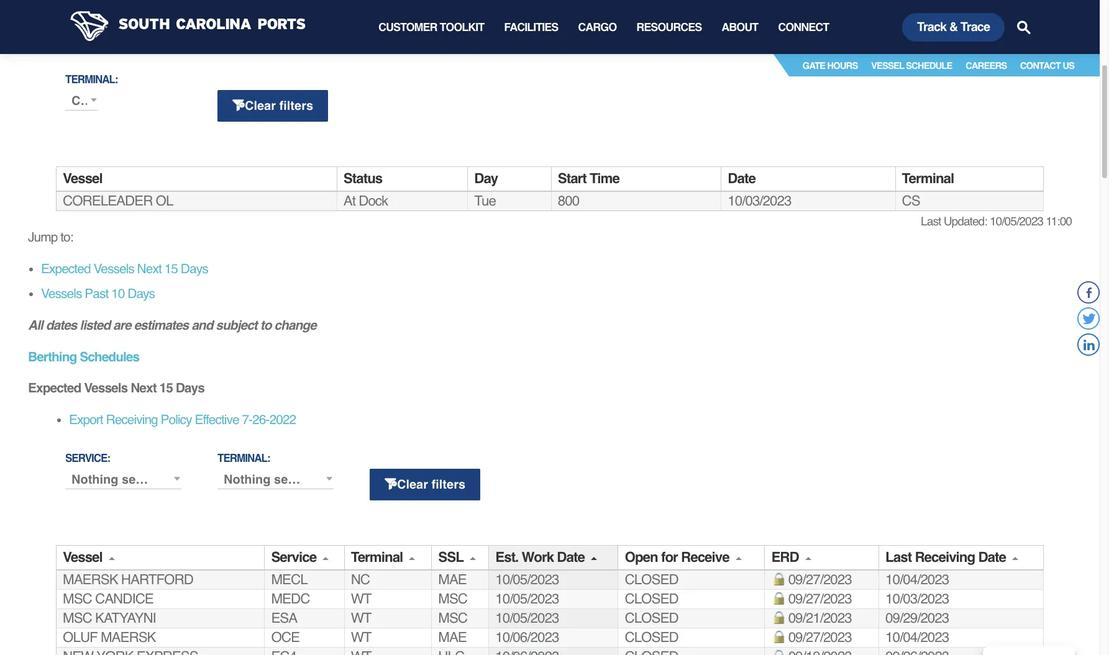 Task type: describe. For each thing, give the bounding box(es) containing it.
vessels past 10 days link
[[41, 286, 155, 301]]

0 horizontal spatial terminal
[[351, 550, 403, 565]]

1 vertical spatial maersk
[[101, 630, 156, 646]]

1 vertical spatial expected
[[28, 381, 81, 396]]

09/21/2023
[[788, 611, 852, 626]]

10
[[111, 286, 125, 301]]

track
[[917, 20, 946, 34]]

nothing selected for service:
[[71, 473, 172, 487]]

&
[[949, 20, 958, 34]]

customer toolkit link
[[378, 0, 484, 54]]

1 horizontal spatial date
[[728, 171, 755, 186]]

schedules inside at dock and scheduled next 36 hours berthing schedules
[[80, 33, 139, 48]]

updated:
[[944, 214, 987, 228]]

0 vertical spatial vessels
[[93, 261, 134, 276]]

hours inside at dock and scheduled next 36 hours berthing schedules
[[209, 15, 243, 30]]

about link
[[722, 0, 758, 54]]

clear filters for the topmost clear filters button
[[245, 98, 313, 113]]

gate hours
[[802, 60, 858, 71]]

26-
[[252, 413, 269, 428]]

2 schedules from the top
[[80, 350, 139, 365]]

800
[[558, 193, 579, 208]]

customer toolkit
[[378, 21, 484, 34]]

service
[[271, 550, 316, 565]]

dock for at dock
[[359, 193, 388, 208]]

dock for at dock and scheduled next 36 hours berthing schedules
[[43, 15, 73, 30]]

1 vertical spatial 10/03/2023
[[885, 592, 949, 607]]

mae for 10/06/2023
[[438, 630, 466, 646]]

next inside at dock and scheduled next 36 hours berthing schedules
[[164, 15, 189, 30]]

09/27/2023 for oce
[[788, 630, 852, 646]]

scheduled
[[100, 15, 161, 30]]

track & trace
[[917, 20, 990, 34]]

day
[[474, 171, 498, 186]]

msc down ssl
[[438, 592, 467, 607]]

hartford
[[121, 572, 193, 588]]

gate
[[802, 60, 825, 71]]

vessel for date
[[63, 171, 102, 186]]

vessels past 10 days
[[41, 286, 155, 301]]

to
[[260, 318, 271, 333]]

filters for the topmost clear filters button
[[279, 98, 313, 113]]

0 vertical spatial expected
[[41, 261, 90, 276]]

date for est. work date
[[557, 550, 585, 565]]

est. work date: activate to sort column descending element
[[489, 546, 618, 570]]

esa
[[271, 611, 297, 626]]

09/29/2023
[[885, 611, 949, 626]]

listed
[[80, 318, 110, 333]]

status
[[343, 171, 382, 186]]

candice
[[95, 592, 153, 607]]

past
[[85, 286, 108, 301]]

2 vertical spatial vessels
[[84, 381, 128, 396]]

resources link
[[636, 0, 702, 54]]

🔒 for oce
[[771, 630, 785, 646]]

change
[[274, 318, 316, 333]]

vessel: activate to sort column ascending element
[[56, 546, 265, 570]]

wt for medc
[[351, 592, 371, 607]]

2 vertical spatial next
[[131, 381, 156, 396]]

about
[[722, 21, 758, 34]]

terminal: activate to sort column ascending element
[[344, 546, 432, 570]]

mecl
[[271, 572, 307, 588]]

coreleader ol
[[63, 193, 173, 208]]

us
[[1063, 60, 1074, 71]]

10/04/2023 for 10/06/2023
[[885, 630, 949, 646]]

terminal: for nothing selected
[[217, 452, 270, 465]]

jump to:
[[28, 230, 73, 245]]

open
[[625, 550, 658, 565]]

coreleader
[[63, 193, 152, 208]]

receiving for last
[[915, 550, 975, 565]]

hours inside track & trace banner
[[827, 60, 858, 71]]

all dates listed are estimates and subject to change
[[28, 318, 316, 333]]

erd
[[771, 550, 799, 565]]

start time
[[558, 171, 619, 186]]

start
[[558, 171, 586, 186]]

msc down ssl: activate to sort column ascending element
[[438, 611, 467, 626]]

est.
[[495, 550, 518, 565]]

0 vertical spatial 10/03/2023
[[728, 193, 791, 208]]

oluf maersk
[[63, 630, 156, 646]]

selected for terminal:
[[274, 473, 324, 487]]

receive
[[681, 550, 729, 565]]

tue
[[474, 193, 496, 208]]

trace
[[960, 20, 990, 34]]

to:
[[60, 230, 73, 245]]

mae for 10/05/2023
[[438, 572, 466, 588]]

facilities link
[[504, 0, 558, 54]]

vessel inside track & trace banner
[[871, 60, 904, 71]]

closed for mecl
[[625, 572, 678, 588]]

dates
[[46, 318, 77, 333]]

🔒 for mecl
[[771, 572, 785, 588]]

expected vessels next 15 days link
[[41, 261, 208, 276]]

export
[[69, 413, 103, 428]]

nothing for terminal:
[[224, 473, 271, 487]]

1 horizontal spatial and
[[191, 318, 213, 333]]

effective
[[195, 413, 239, 428]]

toolkit
[[440, 21, 484, 34]]

🔒 09/27/2023 for medc
[[771, 592, 852, 607]]

1 vertical spatial 15
[[159, 381, 173, 396]]

ssl
[[438, 550, 463, 565]]

2 berthing schedules link from the top
[[28, 350, 139, 365]]

clear filters for bottom clear filters button
[[397, 478, 465, 492]]

cargo link
[[578, 0, 617, 54]]

berthing schedules
[[28, 350, 139, 365]]

11:00
[[1046, 214, 1072, 228]]

last for last receiving date
[[885, 550, 912, 565]]

are
[[113, 318, 131, 333]]

resources
[[636, 21, 702, 34]]

for
[[661, 550, 678, 565]]

0 vertical spatial expected vessels next 15 days
[[41, 261, 208, 276]]

ssl: activate to sort column ascending element
[[432, 546, 489, 570]]

selected for service:
[[122, 473, 172, 487]]

clear for bottom clear filters button
[[397, 478, 428, 492]]

medc
[[271, 592, 310, 607]]

jump
[[28, 230, 57, 245]]

last updated: 10/05/2023 11:00
[[921, 214, 1072, 228]]

track & trace banner
[[0, 0, 1100, 83]]

service:
[[65, 452, 110, 465]]



Task type: vqa. For each thing, say whether or not it's contained in the screenshot.
right "weekly"
no



Task type: locate. For each thing, give the bounding box(es) containing it.
🔒 09/27/2023
[[771, 572, 852, 588], [771, 592, 852, 607], [771, 630, 852, 646]]

nothing selected
[[71, 473, 172, 487], [224, 473, 324, 487]]

closed for oce
[[625, 630, 678, 646]]

clear filters
[[245, 98, 313, 113], [397, 478, 465, 492]]

gate hours link
[[802, 60, 858, 71]]

selected
[[122, 473, 172, 487], [274, 473, 324, 487]]

0 vertical spatial receiving
[[106, 413, 158, 428]]

1 horizontal spatial filters
[[432, 478, 465, 492]]

maersk up 'msc candice'
[[63, 572, 118, 588]]

at dock and scheduled next 36 hours berthing schedules
[[28, 15, 243, 48]]

msc up oluf
[[63, 611, 92, 626]]

🔒 for medc
[[771, 592, 785, 607]]

1 horizontal spatial at
[[343, 193, 355, 208]]

nothing selected down service:
[[71, 473, 172, 487]]

at dock
[[343, 193, 388, 208]]

1 vertical spatial mae
[[438, 630, 466, 646]]

2022
[[269, 413, 296, 428]]

terminal up updated:
[[902, 171, 954, 186]]

nothing selected button for service:
[[65, 471, 181, 490]]

0 horizontal spatial clear
[[245, 98, 276, 113]]

1 horizontal spatial receiving
[[915, 550, 975, 565]]

date for last receiving date
[[978, 550, 1006, 565]]

expected vessels next 15 days up export
[[28, 381, 204, 396]]

and inside at dock and scheduled next 36 hours berthing schedules
[[76, 15, 97, 30]]

1 horizontal spatial hours
[[827, 60, 858, 71]]

10/04/2023 down 09/29/2023 at bottom
[[885, 630, 949, 646]]

1 vertical spatial at
[[343, 193, 355, 208]]

subject
[[216, 318, 257, 333]]

dock inside at dock and scheduled next 36 hours berthing schedules
[[43, 15, 73, 30]]

vessel left schedule
[[871, 60, 904, 71]]

clear for the topmost clear filters button
[[245, 98, 276, 113]]

0 vertical spatial next
[[164, 15, 189, 30]]

1 horizontal spatial cs
[[902, 193, 920, 208]]

estimates
[[134, 318, 188, 333]]

at
[[28, 15, 40, 30], [343, 193, 355, 208]]

2 closed from the top
[[625, 592, 678, 607]]

0 horizontal spatial nothing
[[71, 473, 118, 487]]

10/05/2023 for 10/03/2023
[[495, 592, 559, 607]]

0 vertical spatial 15
[[164, 261, 178, 276]]

msc katyayni
[[63, 611, 156, 626]]

2 nothing from the left
[[224, 473, 271, 487]]

10/04/2023
[[885, 572, 949, 588], [885, 630, 949, 646]]

filters for bottom clear filters button
[[432, 478, 465, 492]]

1 09/27/2023 from the top
[[788, 572, 852, 588]]

export receiving policy effective 7-26-2022
[[69, 413, 296, 428]]

15 up all dates listed are estimates and subject to change
[[164, 261, 178, 276]]

at for at dock and scheduled next 36 hours berthing schedules
[[28, 15, 40, 30]]

1 🔒 from the top
[[771, 572, 785, 588]]

0 vertical spatial cs
[[71, 94, 89, 108]]

schedules down the are
[[80, 350, 139, 365]]

nothing
[[71, 473, 118, 487], [224, 473, 271, 487]]

🔒 down erd
[[771, 572, 785, 588]]

nothing down the 7-
[[224, 473, 271, 487]]

1 vertical spatial wt
[[351, 611, 371, 626]]

1 berthing from the top
[[28, 33, 77, 48]]

1 nothing selected from the left
[[71, 473, 172, 487]]

days right 10 on the left of the page
[[128, 286, 155, 301]]

0 vertical spatial clear
[[245, 98, 276, 113]]

0 horizontal spatial nothing selected
[[71, 473, 172, 487]]

1 nothing from the left
[[71, 473, 118, 487]]

vessels up 10 on the left of the page
[[93, 261, 134, 276]]

berthing inside at dock and scheduled next 36 hours berthing schedules
[[28, 33, 77, 48]]

0 horizontal spatial receiving
[[106, 413, 158, 428]]

wt for oce
[[351, 630, 371, 646]]

0 horizontal spatial selected
[[122, 473, 172, 487]]

contact us link
[[1020, 60, 1074, 71]]

last for last updated: 10/05/2023 11:00
[[921, 214, 941, 228]]

hours right the 36
[[209, 15, 243, 30]]

10/04/2023 down last receiving date
[[885, 572, 949, 588]]

2 berthing from the top
[[28, 350, 77, 365]]

vessel
[[871, 60, 904, 71], [63, 171, 102, 186], [63, 550, 102, 565]]

at for at dock
[[343, 193, 355, 208]]

1 vertical spatial last
[[885, 550, 912, 565]]

open for receive
[[625, 550, 729, 565]]

0 horizontal spatial cs
[[71, 94, 89, 108]]

closed for esa
[[625, 611, 678, 626]]

nothing down service:
[[71, 473, 118, 487]]

3 closed from the top
[[625, 611, 678, 626]]

wt
[[351, 592, 371, 607], [351, 611, 371, 626], [351, 630, 371, 646]]

maersk
[[63, 572, 118, 588], [101, 630, 156, 646]]

10/06/2023
[[495, 630, 559, 646]]

0 vertical spatial and
[[76, 15, 97, 30]]

09/27/2023 down 09/21/2023
[[788, 630, 852, 646]]

2 mae from the top
[[438, 630, 466, 646]]

connect
[[778, 21, 829, 34]]

1 horizontal spatial nothing selected button
[[217, 471, 333, 490]]

wt for esa
[[351, 611, 371, 626]]

0 horizontal spatial 10/03/2023
[[728, 193, 791, 208]]

expected vessels next 15 days up 10 on the left of the page
[[41, 261, 208, 276]]

09/27/2023 down erd: activate to sort column ascending element
[[788, 572, 852, 588]]

1 vertical spatial terminal
[[351, 550, 403, 565]]

0 horizontal spatial and
[[76, 15, 97, 30]]

0 horizontal spatial at
[[28, 15, 40, 30]]

receiving inside the last receiving date: activate to sort column ascending element
[[915, 550, 975, 565]]

oce
[[271, 630, 299, 646]]

maersk down katyayni
[[101, 630, 156, 646]]

0 vertical spatial terminal
[[902, 171, 954, 186]]

and left subject
[[191, 318, 213, 333]]

0 vertical spatial maersk
[[63, 572, 118, 588]]

0 vertical spatial clear filters
[[245, 98, 313, 113]]

1 vertical spatial and
[[191, 318, 213, 333]]

hours right gate
[[827, 60, 858, 71]]

days
[[181, 261, 208, 276], [128, 286, 155, 301], [176, 381, 204, 396]]

closed
[[625, 572, 678, 588], [625, 592, 678, 607], [625, 611, 678, 626], [625, 630, 678, 646]]

36
[[192, 15, 206, 30]]

1 horizontal spatial last
[[921, 214, 941, 228]]

1 horizontal spatial clear filters button
[[370, 469, 480, 501]]

09/27/2023 for medc
[[788, 592, 852, 607]]

2 vertical spatial wt
[[351, 630, 371, 646]]

0 vertical spatial 🔒 09/27/2023
[[771, 572, 852, 588]]

0 vertical spatial 10/04/2023
[[885, 572, 949, 588]]

msc
[[63, 592, 92, 607], [438, 592, 467, 607], [63, 611, 92, 626], [438, 611, 467, 626]]

1 vertical spatial dock
[[359, 193, 388, 208]]

and
[[76, 15, 97, 30], [191, 318, 213, 333]]

1 horizontal spatial nothing selected
[[224, 473, 324, 487]]

0 horizontal spatial hours
[[209, 15, 243, 30]]

katyayni
[[95, 611, 156, 626]]

hours
[[209, 15, 243, 30], [827, 60, 858, 71]]

ol
[[156, 193, 173, 208]]

oluf
[[63, 630, 97, 646]]

2 🔒 from the top
[[771, 592, 785, 607]]

1 🔒 09/27/2023 from the top
[[771, 572, 852, 588]]

time
[[590, 171, 619, 186]]

export receiving policy effective 7-26-2022 link
[[69, 413, 296, 428]]

nothing selected button down service:
[[65, 471, 181, 490]]

cargo
[[578, 21, 617, 34]]

erd: activate to sort column ascending element
[[765, 546, 879, 570]]

next up export receiving policy effective 7-26-2022
[[131, 381, 156, 396]]

last receiving date
[[885, 550, 1006, 565]]

3 wt from the top
[[351, 630, 371, 646]]

0 horizontal spatial terminal:
[[65, 73, 118, 85]]

1 10/04/2023 from the top
[[885, 572, 949, 588]]

1 mae from the top
[[438, 572, 466, 588]]

2 selected from the left
[[274, 473, 324, 487]]

last
[[921, 214, 941, 228], [885, 550, 912, 565]]

7-
[[242, 413, 252, 428]]

0 vertical spatial schedules
[[80, 33, 139, 48]]

0 vertical spatial hours
[[209, 15, 243, 30]]

2 10/04/2023 from the top
[[885, 630, 949, 646]]

vessels up export
[[84, 381, 128, 396]]

service: activate to sort column ascending element
[[265, 546, 344, 570]]

1 vertical spatial berthing schedules link
[[28, 350, 139, 365]]

terminal: for cs
[[65, 73, 118, 85]]

1 vertical spatial clear
[[397, 478, 428, 492]]

nothing selected for terminal:
[[224, 473, 324, 487]]

1 vertical spatial vessel
[[63, 171, 102, 186]]

1 vertical spatial vessels
[[41, 286, 82, 301]]

search image
[[1017, 20, 1030, 34]]

1 vertical spatial clear filters
[[397, 478, 465, 492]]

1 vertical spatial filters
[[432, 478, 465, 492]]

schedules down scheduled
[[80, 33, 139, 48]]

0 horizontal spatial clear filters button
[[217, 90, 328, 121]]

4 closed from the top
[[625, 630, 678, 646]]

filters
[[279, 98, 313, 113], [432, 478, 465, 492]]

0 vertical spatial terminal:
[[65, 73, 118, 85]]

🔒 down 🔒 09/21/2023
[[771, 630, 785, 646]]

schedule
[[906, 60, 952, 71]]

mae
[[438, 572, 466, 588], [438, 630, 466, 646]]

2 wt from the top
[[351, 611, 371, 626]]

0 horizontal spatial date
[[557, 550, 585, 565]]

15 up policy
[[159, 381, 173, 396]]

🔒 09/27/2023 down erd: activate to sort column ascending element
[[771, 572, 852, 588]]

next left the 36
[[164, 15, 189, 30]]

0 vertical spatial berthing schedules link
[[28, 33, 139, 48]]

1 wt from the top
[[351, 592, 371, 607]]

expected down 'berthing schedules'
[[28, 381, 81, 396]]

berthing schedules link down scheduled
[[28, 33, 139, 48]]

msc up msc katyayni
[[63, 592, 92, 607]]

15
[[164, 261, 178, 276], [159, 381, 173, 396]]

next
[[164, 15, 189, 30], [137, 261, 161, 276], [131, 381, 156, 396]]

2 nothing selected button from the left
[[217, 471, 333, 490]]

1 berthing schedules link from the top
[[28, 33, 139, 48]]

2 vertical spatial vessel
[[63, 550, 102, 565]]

0 vertical spatial days
[[181, 261, 208, 276]]

expected down to:
[[41, 261, 90, 276]]

1 nothing selected button from the left
[[65, 471, 181, 490]]

customer
[[378, 21, 437, 34]]

🔒 09/27/2023 up 🔒 09/21/2023
[[771, 592, 852, 607]]

1 vertical spatial schedules
[[80, 350, 139, 365]]

1 vertical spatial 🔒 09/27/2023
[[771, 592, 852, 607]]

receiving for export
[[106, 413, 158, 428]]

1 closed from the top
[[625, 572, 678, 588]]

next up vessels past 10 days link
[[137, 261, 161, 276]]

clear
[[245, 98, 276, 113], [397, 478, 428, 492]]

10/04/2023 for 10/05/2023
[[885, 572, 949, 588]]

1 vertical spatial 09/27/2023
[[788, 592, 852, 607]]

contact us
[[1020, 60, 1074, 71]]

vessel up the coreleader
[[63, 171, 102, 186]]

careers
[[965, 60, 1007, 71]]

1 horizontal spatial 10/03/2023
[[885, 592, 949, 607]]

1 horizontal spatial selected
[[274, 473, 324, 487]]

0 horizontal spatial last
[[885, 550, 912, 565]]

and left scheduled
[[76, 15, 97, 30]]

facilities
[[504, 21, 558, 34]]

1 horizontal spatial nothing
[[224, 473, 271, 487]]

est. work date
[[495, 550, 585, 565]]

track & trace link
[[902, 13, 1005, 41]]

vessel schedule
[[871, 60, 952, 71]]

3 🔒 09/27/2023 from the top
[[771, 630, 852, 646]]

msc candice
[[63, 592, 153, 607]]

1 schedules from the top
[[80, 33, 139, 48]]

terminal up nc
[[351, 550, 403, 565]]

1 vertical spatial clear filters button
[[370, 469, 480, 501]]

1 vertical spatial hours
[[827, 60, 858, 71]]

🔒 for esa
[[771, 611, 785, 626]]

vessel for est. work date
[[63, 550, 102, 565]]

2 vertical spatial 🔒 09/27/2023
[[771, 630, 852, 646]]

terminal: down the 7-
[[217, 452, 270, 465]]

nothing selected down "2022"
[[224, 473, 324, 487]]

1 horizontal spatial terminal
[[902, 171, 954, 186]]

1 vertical spatial next
[[137, 261, 161, 276]]

10/05/2023
[[990, 214, 1043, 228], [495, 572, 559, 588], [495, 592, 559, 607], [495, 611, 559, 626]]

1 vertical spatial cs
[[902, 193, 920, 208]]

🔒 09/27/2023 for mecl
[[771, 572, 852, 588]]

2 09/27/2023 from the top
[[788, 592, 852, 607]]

09/27/2023
[[788, 572, 852, 588], [788, 592, 852, 607], [788, 630, 852, 646]]

connect link
[[778, 0, 829, 54]]

09/27/2023 for mecl
[[788, 572, 852, 588]]

2 nothing selected from the left
[[224, 473, 324, 487]]

4 🔒 from the top
[[771, 630, 785, 646]]

0 horizontal spatial dock
[[43, 15, 73, 30]]

open for receive: activate to sort column ascending element
[[618, 546, 765, 570]]

0 vertical spatial dock
[[43, 15, 73, 30]]

cs inside 'dropdown button'
[[71, 94, 89, 108]]

0 vertical spatial clear filters button
[[217, 90, 328, 121]]

0 vertical spatial last
[[921, 214, 941, 228]]

2 vertical spatial days
[[176, 381, 204, 396]]

1 horizontal spatial clear
[[397, 478, 428, 492]]

🔒 left 09/21/2023
[[771, 611, 785, 626]]

terminal
[[902, 171, 954, 186], [351, 550, 403, 565]]

berthing schedules link down 'listed'
[[28, 350, 139, 365]]

days up export receiving policy effective 7-26-2022
[[176, 381, 204, 396]]

careers link
[[965, 60, 1007, 71]]

0 vertical spatial vessel
[[871, 60, 904, 71]]

closed for medc
[[625, 592, 678, 607]]

0 vertical spatial berthing
[[28, 33, 77, 48]]

0 vertical spatial filters
[[279, 98, 313, 113]]

0 vertical spatial mae
[[438, 572, 466, 588]]

1 vertical spatial berthing
[[28, 350, 77, 365]]

10/05/2023 for 09/29/2023
[[495, 611, 559, 626]]

nothing selected button for terminal:
[[217, 471, 333, 490]]

vessel up 'msc candice'
[[63, 550, 102, 565]]

vessels up dates at the left
[[41, 286, 82, 301]]

0 vertical spatial at
[[28, 15, 40, 30]]

vessel schedule link
[[871, 60, 952, 71]]

🔒 09/27/2023 for oce
[[771, 630, 852, 646]]

09/27/2023 up 09/21/2023
[[788, 592, 852, 607]]

policy
[[161, 413, 192, 428]]

🔒 09/27/2023 down 🔒 09/21/2023
[[771, 630, 852, 646]]

1 vertical spatial receiving
[[915, 550, 975, 565]]

days up all dates listed are estimates and subject to change
[[181, 261, 208, 276]]

terminal: up cs 'dropdown button'
[[65, 73, 118, 85]]

2 horizontal spatial date
[[978, 550, 1006, 565]]

work
[[522, 550, 554, 565]]

1 vertical spatial 10/04/2023
[[885, 630, 949, 646]]

1 horizontal spatial dock
[[359, 193, 388, 208]]

contact
[[1020, 60, 1061, 71]]

0 horizontal spatial clear filters
[[245, 98, 313, 113]]

0 horizontal spatial filters
[[279, 98, 313, 113]]

3 09/27/2023 from the top
[[788, 630, 852, 646]]

last receiving date: activate to sort column ascending element
[[879, 546, 1043, 570]]

all
[[28, 318, 43, 333]]

cs button
[[65, 92, 98, 110]]

nothing selected button down "2022"
[[217, 471, 333, 490]]

1 vertical spatial days
[[128, 286, 155, 301]]

2 🔒 09/27/2023 from the top
[[771, 592, 852, 607]]

schedules
[[80, 33, 139, 48], [80, 350, 139, 365]]

0 vertical spatial wt
[[351, 592, 371, 607]]

1 horizontal spatial clear filters
[[397, 478, 465, 492]]

at inside at dock and scheduled next 36 hours berthing schedules
[[28, 15, 40, 30]]

🔒 09/21/2023
[[771, 611, 852, 626]]

maersk hartford
[[63, 572, 193, 588]]

10/05/2023 for 10/04/2023
[[495, 572, 559, 588]]

berthing schedules link
[[28, 33, 139, 48], [28, 350, 139, 365]]

3 🔒 from the top
[[771, 611, 785, 626]]

🔒 up 🔒 09/21/2023
[[771, 592, 785, 607]]

1 vertical spatial expected vessels next 15 days
[[28, 381, 204, 396]]

nothing for service:
[[71, 473, 118, 487]]

nc
[[351, 572, 370, 588]]

1 selected from the left
[[122, 473, 172, 487]]



